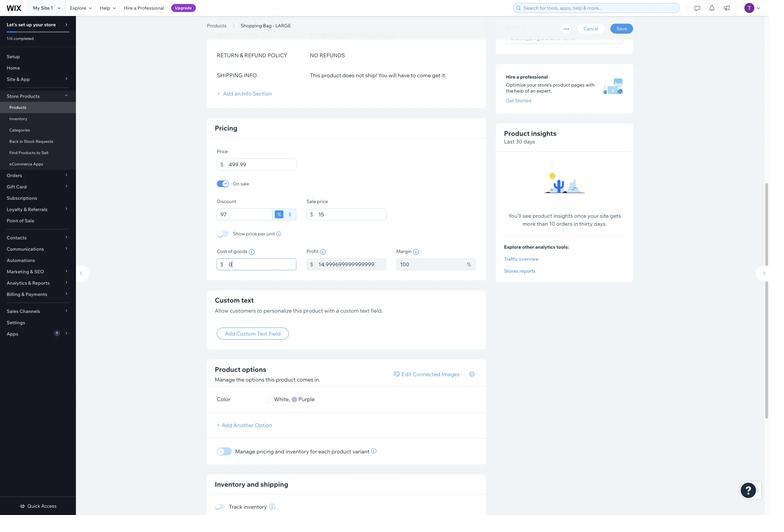 Task type: describe. For each thing, give the bounding box(es) containing it.
& for billing
[[21, 292, 24, 298]]

custom inside the 'custom text allow customers to personalize this product with a custom text field.'
[[215, 296, 240, 304]]

subscriptions link
[[0, 193, 76, 204]]

track inventory
[[229, 504, 267, 511]]

1 vertical spatial %
[[467, 261, 471, 268]]

overview
[[519, 256, 539, 262]]

sell
[[41, 150, 48, 155]]

communications
[[7, 246, 44, 252]]

home link
[[0, 62, 76, 74]]

1 horizontal spatial info tooltip image
[[371, 449, 377, 454]]

tools:
[[557, 244, 569, 250]]

payments
[[26, 292, 47, 298]]

expert.
[[537, 88, 552, 94]]

reports
[[32, 280, 50, 286]]

option
[[255, 422, 272, 429]]

edit
[[402, 371, 412, 378]]

variant
[[353, 449, 370, 455]]

than
[[537, 221, 548, 227]]

0 horizontal spatial inventory
[[244, 504, 267, 511]]

sale
[[241, 181, 249, 187]]

0 horizontal spatial an
[[235, 90, 241, 97]]

field.
[[371, 307, 383, 314]]

& for marketing
[[30, 269, 33, 275]]

2 horizontal spatial to
[[411, 72, 416, 78]]

policy
[[268, 52, 287, 58]]

gift
[[7, 184, 15, 190]]

& for loyalty
[[24, 207, 27, 213]]

$ text field
[[319, 208, 387, 220]]

store products
[[7, 93, 40, 99]]

this inside product options manage the options this product comes in.
[[266, 377, 275, 383]]

site
[[600, 213, 609, 219]]

traffic
[[504, 256, 518, 262]]

add for add another option
[[222, 422, 232, 429]]

images
[[442, 371, 460, 378]]

product for product insights
[[504, 129, 530, 138]]

reports
[[520, 268, 536, 274]]

your inside "sidebar" element
[[33, 22, 43, 28]]

info
[[242, 90, 252, 97]]

shopping down additional info sections
[[241, 23, 262, 29]]

setup
[[7, 54, 20, 60]]

help button
[[96, 0, 120, 16]]

let's
[[7, 22, 17, 28]]

on sale
[[233, 181, 249, 187]]

in inside you'll see product insights once your site gets more than 10 orders in thirty days.
[[574, 221, 579, 227]]

insights inside you'll see product insights once your site gets more than 10 orders in thirty days.
[[554, 213, 573, 219]]

edit connected images button
[[391, 369, 464, 381]]

site & app
[[7, 76, 30, 82]]

no refunds
[[310, 52, 345, 58]]

last
[[504, 138, 515, 145]]

1/6
[[7, 36, 13, 41]]

product inside product options manage the options this product comes in.
[[276, 377, 296, 383]]

explore for explore
[[70, 5, 86, 11]]

margin
[[397, 248, 412, 254]]

in.
[[315, 377, 321, 383]]

automations
[[7, 258, 35, 264]]

1 vertical spatial manage
[[235, 449, 256, 455]]

seo
[[34, 269, 44, 275]]

stores reports link
[[504, 268, 626, 274]]

products up ecommerce apps
[[18, 150, 36, 155]]

natural
[[360, 32, 378, 38]]

up
[[26, 22, 32, 28]]

add custom text field
[[225, 331, 281, 337]]

0 horizontal spatial apps
[[7, 331, 18, 337]]

back
[[9, 139, 19, 144]]

bag down info
[[263, 23, 272, 29]]

to inside the 'custom text allow customers to personalize this product with a custom text field.'
[[257, 307, 262, 314]]

edit connected images
[[402, 371, 460, 378]]

the inside optimize your store's product pages with the help of an expert.
[[506, 88, 514, 94]]

ship!
[[366, 72, 377, 78]]

white
[[274, 396, 289, 403]]

inventory and shipping
[[215, 481, 288, 489]]

set
[[18, 22, 25, 28]]

it.
[[442, 72, 447, 78]]

info tooltip image for margin
[[413, 249, 419, 255]]

0 horizontal spatial text
[[241, 296, 254, 304]]

1 horizontal spatial site
[[41, 5, 50, 11]]

price for sale
[[317, 198, 328, 204]]

marketing
[[7, 269, 29, 275]]

1 horizontal spatial large
[[298, 14, 339, 29]]

cotton
[[342, 32, 359, 38]]

communications button
[[0, 244, 76, 255]]

store's
[[538, 82, 552, 88]]

loyalty
[[7, 207, 23, 213]]

a for professional
[[517, 74, 519, 80]]

marketing & seo
[[7, 269, 44, 275]]

info for shipping info
[[244, 72, 257, 78]]

your inside you'll see product insights once your site gets more than 10 orders in thirty days.
[[588, 213, 599, 219]]

automations link
[[0, 255, 76, 266]]

categories link
[[0, 125, 76, 136]]

more
[[523, 221, 536, 227]]

products down store
[[9, 105, 26, 110]]

cost of goods
[[217, 248, 247, 254]]

sale inside "sidebar" element
[[25, 218, 34, 224]]

price
[[217, 148, 228, 154]]

12" x 8" bag  cotton  natural flavors
[[310, 32, 396, 38]]

profit
[[307, 248, 319, 254]]

add another option button
[[217, 420, 280, 432]]

analytics
[[536, 244, 556, 250]]

your inside optimize your store's product pages with the help of an expert.
[[527, 82, 537, 88]]

,
[[289, 396, 290, 403]]

shipping
[[217, 72, 243, 78]]

field
[[269, 331, 281, 337]]

of inside optimize your store's product pages with the help of an expert.
[[525, 88, 530, 94]]

ecommerce apps link
[[0, 159, 76, 170]]

add another option
[[222, 422, 272, 429]]

traffic overview
[[504, 256, 539, 262]]

30
[[516, 138, 523, 145]]

back in stock requests
[[9, 139, 53, 144]]

& for analytics
[[28, 280, 31, 286]]

1 horizontal spatial -
[[291, 14, 295, 29]]

connected
[[413, 371, 441, 378]]

0 vertical spatial 1
[[51, 5, 53, 11]]

& for return
[[240, 52, 243, 58]]

apps inside "link"
[[33, 162, 43, 167]]

find
[[9, 150, 18, 155]]

1 inside "sidebar" element
[[56, 331, 58, 336]]

shopping bag - large form
[[73, 0, 770, 516]]

analytics
[[7, 280, 27, 286]]

inventory for inventory
[[9, 116, 27, 121]]

with inside optimize your store's product pages with the help of an expert.
[[586, 82, 595, 88]]

quick
[[27, 504, 40, 510]]

& for site
[[16, 76, 20, 82]]

get
[[506, 98, 514, 104]]

1/6 completed
[[7, 36, 34, 41]]

will
[[389, 72, 397, 78]]

info
[[252, 15, 266, 20]]

custom inside button
[[237, 331, 256, 337]]

0 vertical spatial info tooltip image
[[320, 249, 326, 255]]

0 horizontal spatial products link
[[0, 102, 76, 113]]

1 horizontal spatial products link
[[204, 22, 230, 29]]

settings link
[[0, 317, 76, 329]]

home
[[7, 65, 20, 71]]

1 vertical spatial options
[[246, 377, 265, 383]]

sale price
[[307, 198, 328, 204]]

1 vertical spatial text
[[360, 307, 370, 314]]

marketing & seo button
[[0, 266, 76, 278]]

sales channels
[[7, 309, 40, 315]]

0 horizontal spatial large
[[275, 23, 291, 29]]



Task type: vqa. For each thing, say whether or not it's contained in the screenshot.
the right Workspace
no



Task type: locate. For each thing, give the bounding box(es) containing it.
0 vertical spatial %
[[278, 211, 281, 217]]

explore left the help
[[70, 5, 86, 11]]

product
[[217, 32, 243, 38]]

does
[[343, 72, 355, 78]]

add for add an info section
[[223, 90, 234, 97]]

1 horizontal spatial inventory
[[286, 449, 309, 455]]

referrals
[[28, 207, 48, 213]]

inventory left for
[[286, 449, 309, 455]]

1 horizontal spatial to
[[257, 307, 262, 314]]

1 horizontal spatial your
[[527, 82, 537, 88]]

this inside the 'custom text allow customers to personalize this product with a custom text field.'
[[293, 307, 302, 314]]

manage inside product options manage the options this product comes in.
[[215, 377, 235, 383]]

1 vertical spatial in
[[574, 221, 579, 227]]

text left 'field.'
[[360, 307, 370, 314]]

2 info tooltip image from the left
[[413, 249, 419, 255]]

product up color
[[215, 366, 241, 374]]

save
[[617, 26, 628, 32]]

hire a professional link
[[120, 0, 168, 16]]

hire
[[124, 5, 133, 11], [506, 74, 516, 80]]

a inside the 'custom text allow customers to personalize this product with a custom text field.'
[[336, 307, 339, 314]]

0 vertical spatial options
[[242, 366, 266, 374]]

this up the white
[[266, 377, 275, 383]]

info down additional info sections
[[245, 32, 258, 38]]

apps down find products to sell link
[[33, 162, 43, 167]]

2 horizontal spatial your
[[588, 213, 599, 219]]

section
[[253, 90, 272, 97]]

& left seo
[[30, 269, 33, 275]]

add down shipping
[[223, 90, 234, 97]]

0 horizontal spatial site
[[7, 76, 15, 82]]

you
[[378, 72, 388, 78]]

0 horizontal spatial your
[[33, 22, 43, 28]]

hire for hire a professional
[[124, 5, 133, 11]]

of right the help
[[525, 88, 530, 94]]

to inside "sidebar" element
[[36, 150, 40, 155]]

0 vertical spatial product
[[504, 129, 530, 138]]

0 horizontal spatial product
[[215, 366, 241, 374]]

subscriptions
[[7, 195, 37, 201]]

0 horizontal spatial info tooltip image
[[320, 249, 326, 255]]

0 vertical spatial your
[[33, 22, 43, 28]]

0 horizontal spatial in
[[20, 139, 23, 144]]

1 horizontal spatial of
[[228, 248, 233, 254]]

options
[[242, 366, 266, 374], [246, 377, 265, 383]]

None text field
[[229, 158, 297, 170]]

0 horizontal spatial price
[[246, 231, 257, 237]]

0 vertical spatial text
[[241, 296, 254, 304]]

save button
[[611, 24, 634, 34]]

1 horizontal spatial %
[[467, 261, 471, 268]]

customers
[[230, 307, 256, 314]]

1 down settings link
[[56, 331, 58, 336]]

of right cost
[[228, 248, 233, 254]]

a left the professional
[[134, 5, 137, 11]]

days.
[[594, 221, 607, 227]]

inventory for inventory and shipping
[[215, 481, 246, 489]]

product up 30
[[504, 129, 530, 138]]

for
[[310, 449, 317, 455]]

info up the add an info section
[[244, 72, 257, 78]]

1 horizontal spatial a
[[336, 307, 339, 314]]

add for add custom text field
[[225, 331, 235, 337]]

2 vertical spatial to
[[257, 307, 262, 314]]

product inside the 'custom text allow customers to personalize this product with a custom text field.'
[[304, 307, 323, 314]]

inventory
[[286, 449, 309, 455], [244, 504, 267, 511]]

products
[[207, 23, 227, 29], [20, 93, 40, 99], [9, 105, 26, 110], [18, 150, 36, 155]]

1 vertical spatial this
[[266, 377, 275, 383]]

0 vertical spatial products link
[[204, 22, 230, 29]]

& inside 'dropdown button'
[[28, 280, 31, 286]]

sale
[[307, 198, 316, 204], [25, 218, 34, 224]]

professional
[[138, 5, 164, 11]]

apps down settings
[[7, 331, 18, 337]]

show price per unit
[[233, 231, 275, 237]]

refunds
[[320, 52, 345, 58]]

1 horizontal spatial the
[[506, 88, 514, 94]]

product insights last 30 days
[[504, 129, 557, 145]]

1 vertical spatial the
[[236, 377, 245, 383]]

my site 1
[[33, 5, 53, 11]]

of inside "sidebar" element
[[19, 218, 24, 224]]

discount
[[217, 198, 236, 204]]

contacts
[[7, 235, 27, 241]]

1 vertical spatial to
[[36, 150, 40, 155]]

8"
[[323, 32, 328, 38]]

your up thirty
[[588, 213, 599, 219]]

of for cost of goods
[[228, 248, 233, 254]]

& left reports
[[28, 280, 31, 286]]

loyalty & referrals
[[7, 207, 48, 213]]

0 horizontal spatial of
[[19, 218, 24, 224]]

1 horizontal spatial with
[[586, 82, 595, 88]]

product info
[[217, 32, 258, 38]]

0 vertical spatial sale
[[307, 198, 316, 204]]

manage left the 'pricing'
[[235, 449, 256, 455]]

professional
[[521, 74, 548, 80]]

0 vertical spatial inventory
[[9, 116, 27, 121]]

1 vertical spatial insights
[[554, 213, 573, 219]]

0 vertical spatial the
[[506, 88, 514, 94]]

help
[[100, 5, 110, 11]]

1 vertical spatial your
[[527, 82, 537, 88]]

& right return at left top
[[240, 52, 243, 58]]

custom up allow
[[215, 296, 240, 304]]

hire inside shopping bag - large form
[[506, 74, 516, 80]]

stock
[[24, 139, 35, 144]]

large up the "x" on the left top of page
[[298, 14, 339, 29]]

0 horizontal spatial this
[[266, 377, 275, 383]]

sidebar element
[[0, 16, 76, 516]]

explore for explore other analytics tools:
[[504, 244, 522, 250]]

see
[[523, 213, 532, 219]]

1 right my
[[51, 5, 53, 11]]

0 horizontal spatial a
[[134, 5, 137, 11]]

1 horizontal spatial manage
[[235, 449, 256, 455]]

text up customers
[[241, 296, 254, 304]]

0 horizontal spatial to
[[36, 150, 40, 155]]

0 vertical spatial explore
[[70, 5, 86, 11]]

to right customers
[[257, 307, 262, 314]]

with inside the 'custom text allow customers to personalize this product with a custom text field.'
[[325, 307, 335, 314]]

info
[[245, 32, 258, 38], [244, 72, 257, 78]]

site inside site & app dropdown button
[[7, 76, 15, 82]]

add down allow
[[225, 331, 235, 337]]

in down the once
[[574, 221, 579, 227]]

0 horizontal spatial the
[[236, 377, 245, 383]]

an inside optimize your store's product pages with the help of an expert.
[[531, 88, 536, 94]]

an left info
[[235, 90, 241, 97]]

products link
[[204, 22, 230, 29], [0, 102, 76, 113]]

per
[[258, 231, 266, 237]]

point of sale link
[[0, 215, 76, 227]]

info tooltip image right margin
[[413, 249, 419, 255]]

products link down store products
[[0, 102, 76, 113]]

comes
[[297, 377, 314, 383]]

1 horizontal spatial product
[[504, 129, 530, 138]]

info tooltip image right goods
[[249, 249, 255, 255]]

settings
[[7, 320, 25, 326]]

1 horizontal spatial text
[[360, 307, 370, 314]]

info tooltip image
[[249, 249, 255, 255], [413, 249, 419, 255]]

0 horizontal spatial explore
[[70, 5, 86, 11]]

sale inside shopping bag - large form
[[307, 198, 316, 204]]

1 horizontal spatial inventory
[[215, 481, 246, 489]]

shopping bag - large
[[207, 14, 339, 29], [241, 23, 291, 29]]

inventory up the track
[[215, 481, 246, 489]]

in inside 'back in stock requests' link
[[20, 139, 23, 144]]

upgrade
[[175, 5, 192, 10]]

price left per
[[246, 231, 257, 237]]

large
[[298, 14, 339, 29], [275, 23, 291, 29]]

1 vertical spatial with
[[325, 307, 335, 314]]

1 vertical spatial explore
[[504, 244, 522, 250]]

1 vertical spatial products link
[[0, 102, 76, 113]]

channels
[[20, 309, 40, 315]]

info tooltip image right profit
[[320, 249, 326, 255]]

insights up the "orders"
[[554, 213, 573, 219]]

with left custom
[[325, 307, 335, 314]]

once
[[575, 213, 587, 219]]

1 vertical spatial and
[[247, 481, 259, 489]]

info tooltip image
[[320, 249, 326, 255], [371, 449, 377, 454]]

0 horizontal spatial -
[[273, 23, 274, 29]]

hire right help button
[[124, 5, 133, 11]]

and left shipping
[[247, 481, 259, 489]]

cost
[[217, 248, 227, 254]]

product inside you'll see product insights once your site gets more than 10 orders in thirty days.
[[533, 213, 553, 219]]

0 horizontal spatial %
[[278, 211, 281, 217]]

card
[[16, 184, 27, 190]]

a up optimize
[[517, 74, 519, 80]]

inventory right the track
[[244, 504, 267, 511]]

categories
[[9, 128, 30, 133]]

1 horizontal spatial this
[[293, 307, 302, 314]]

site right my
[[41, 5, 50, 11]]

0 horizontal spatial info tooltip image
[[249, 249, 255, 255]]

price up $ text box
[[317, 198, 328, 204]]

completed
[[14, 36, 34, 41]]

billing & payments
[[7, 292, 47, 298]]

1 vertical spatial a
[[517, 74, 519, 80]]

get started
[[506, 98, 532, 104]]

0 vertical spatial in
[[20, 139, 23, 144]]

& left app
[[16, 76, 20, 82]]

1 horizontal spatial 1
[[56, 331, 58, 336]]

inventory inside inventory link
[[9, 116, 27, 121]]

0 vertical spatial info
[[245, 32, 258, 38]]

1 vertical spatial info tooltip image
[[371, 449, 377, 454]]

1 vertical spatial site
[[7, 76, 15, 82]]

insights up days
[[532, 129, 557, 138]]

custom
[[215, 296, 240, 304], [237, 331, 256, 337]]

1 vertical spatial info
[[244, 72, 257, 78]]

products inside dropdown button
[[20, 93, 40, 99]]

your down professional
[[527, 82, 537, 88]]

1 horizontal spatial sale
[[307, 198, 316, 204]]

and right the 'pricing'
[[275, 449, 285, 455]]

info tooltip image for cost of goods
[[249, 249, 255, 255]]

None text field
[[217, 208, 273, 220], [229, 258, 297, 270], [319, 258, 387, 270], [397, 258, 464, 270], [217, 208, 273, 220], [229, 258, 297, 270], [319, 258, 387, 270], [397, 258, 464, 270]]

with right pages
[[586, 82, 595, 88]]

bag right info
[[266, 14, 288, 29]]

0 vertical spatial insights
[[532, 129, 557, 138]]

0 vertical spatial to
[[411, 72, 416, 78]]

products link up product
[[204, 22, 230, 29]]

pricing
[[215, 124, 238, 132]]

this right personalize on the bottom left of the page
[[293, 307, 302, 314]]

explore inside shopping bag - large form
[[504, 244, 522, 250]]

with
[[586, 82, 595, 88], [325, 307, 335, 314]]

price for show
[[246, 231, 257, 237]]

your
[[33, 22, 43, 28], [527, 82, 537, 88], [588, 213, 599, 219]]

of for point of sale
[[19, 218, 24, 224]]

1 horizontal spatial explore
[[504, 244, 522, 250]]

0 horizontal spatial hire
[[124, 5, 133, 11]]

a left custom
[[336, 307, 339, 314]]

product for product options
[[215, 366, 241, 374]]

text
[[257, 331, 268, 337]]

1 vertical spatial custom
[[237, 331, 256, 337]]

1 info tooltip image from the left
[[249, 249, 255, 255]]

hire for hire a professional
[[506, 74, 516, 80]]

&
[[240, 52, 243, 58], [16, 76, 20, 82], [24, 207, 27, 213], [30, 269, 33, 275], [28, 280, 31, 286], [21, 292, 24, 298]]

get started link
[[506, 98, 532, 104]]

info for product info
[[245, 32, 258, 38]]

1 horizontal spatial in
[[574, 221, 579, 227]]

Search for tools, apps, help & more... field
[[522, 3, 678, 13]]

explore up traffic
[[504, 244, 522, 250]]

1 vertical spatial of
[[19, 218, 24, 224]]

inventory inside shopping bag - large form
[[215, 481, 246, 489]]

custom left text
[[237, 331, 256, 337]]

& inside dropdown button
[[16, 76, 20, 82]]

the inside product options manage the options this product comes in.
[[236, 377, 245, 383]]

0 vertical spatial and
[[275, 449, 285, 455]]

0 vertical spatial inventory
[[286, 449, 309, 455]]

hire up optimize
[[506, 74, 516, 80]]

0 vertical spatial price
[[317, 198, 328, 204]]

pricing
[[257, 449, 274, 455]]

0 vertical spatial hire
[[124, 5, 133, 11]]

products right store
[[20, 93, 40, 99]]

& right billing
[[21, 292, 24, 298]]

on
[[233, 181, 240, 187]]

2 horizontal spatial of
[[525, 88, 530, 94]]

custom text allow customers to personalize this product with a custom text field.
[[215, 296, 383, 314]]

analytics & reports button
[[0, 278, 76, 289]]

0 horizontal spatial sale
[[25, 218, 34, 224]]

site
[[41, 5, 50, 11], [7, 76, 15, 82]]

custom
[[340, 307, 359, 314]]

products inside shopping bag - large form
[[207, 23, 227, 29]]

products up product
[[207, 23, 227, 29]]

of right point
[[19, 218, 24, 224]]

0 vertical spatial apps
[[33, 162, 43, 167]]

track
[[229, 504, 243, 511]]

shopping up product info
[[207, 14, 263, 29]]

product inside product options manage the options this product comes in.
[[215, 366, 241, 374]]

another
[[234, 422, 254, 429]]

large down sections
[[275, 23, 291, 29]]

shipping
[[261, 481, 288, 489]]

Start typing a brand name field
[[509, 32, 621, 44]]

shopping
[[207, 14, 263, 29], [241, 23, 262, 29]]

add left "another"
[[222, 422, 232, 429]]

to right have
[[411, 72, 416, 78]]

help
[[515, 88, 524, 94]]

1 vertical spatial inventory
[[244, 504, 267, 511]]

1 vertical spatial product
[[215, 366, 241, 374]]

& right the loyalty
[[24, 207, 27, 213]]

a for professional
[[134, 5, 137, 11]]

%
[[278, 211, 281, 217], [467, 261, 471, 268]]

1
[[51, 5, 53, 11], [56, 331, 58, 336]]

& inside popup button
[[30, 269, 33, 275]]

your right up
[[33, 22, 43, 28]]

a inside hire a professional link
[[134, 5, 137, 11]]

0 horizontal spatial 1
[[51, 5, 53, 11]]

you'll
[[509, 213, 522, 219]]

ecommerce
[[9, 162, 32, 167]]

manage up color
[[215, 377, 235, 383]]

insights inside product insights last 30 days
[[532, 129, 557, 138]]

1 vertical spatial sale
[[25, 218, 34, 224]]

pages
[[572, 82, 585, 88]]

optimize
[[506, 82, 526, 88]]

1 vertical spatial add
[[225, 331, 235, 337]]

product inside product insights last 30 days
[[504, 129, 530, 138]]

to left sell
[[36, 150, 40, 155]]

inventory up categories
[[9, 116, 27, 121]]

get
[[432, 72, 441, 78]]

manage
[[215, 377, 235, 383], [235, 449, 256, 455]]

edit option link image
[[394, 372, 401, 377]]

site down home on the left of page
[[7, 76, 15, 82]]

1 horizontal spatial an
[[531, 88, 536, 94]]

2 horizontal spatial a
[[517, 74, 519, 80]]

color
[[217, 396, 231, 403]]

1 horizontal spatial and
[[275, 449, 285, 455]]

sections
[[267, 15, 295, 20]]

1 horizontal spatial info tooltip image
[[413, 249, 419, 255]]

inventory
[[9, 116, 27, 121], [215, 481, 246, 489]]

& inside shopping bag - large form
[[240, 52, 243, 58]]

1 vertical spatial price
[[246, 231, 257, 237]]

1 horizontal spatial apps
[[33, 162, 43, 167]]

an left expert.
[[531, 88, 536, 94]]

0 vertical spatial add
[[223, 90, 234, 97]]

info tooltip image right variant in the bottom of the page
[[371, 449, 377, 454]]

in right back
[[20, 139, 23, 144]]

0 vertical spatial with
[[586, 82, 595, 88]]

product inside optimize your store's product pages with the help of an expert.
[[553, 82, 571, 88]]



